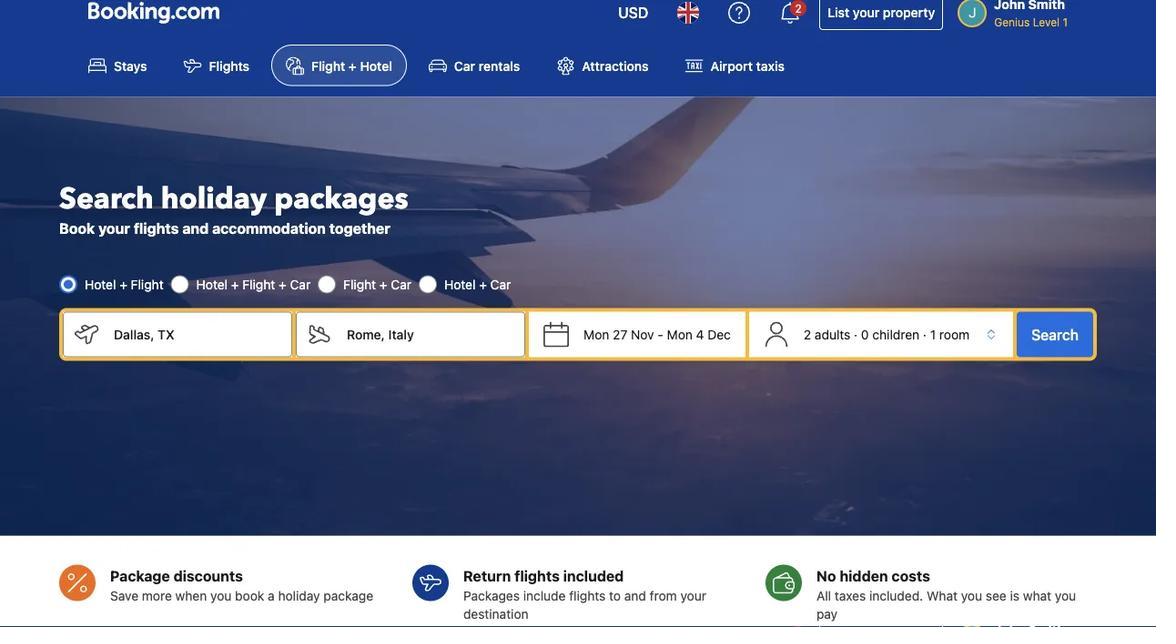 Task type: locate. For each thing, give the bounding box(es) containing it.
0 horizontal spatial mon
[[584, 327, 609, 342]]

include
[[523, 589, 566, 604]]

1 vertical spatial search
[[1032, 326, 1079, 344]]

your inside search holiday packages book your flights and accommodation together
[[98, 220, 130, 237]]

packages
[[463, 589, 520, 604]]

you
[[210, 589, 232, 604], [961, 589, 982, 604], [1055, 589, 1076, 604]]

save
[[110, 589, 138, 604]]

2 horizontal spatial your
[[853, 5, 880, 20]]

search inside button
[[1032, 326, 1079, 344]]

return
[[463, 568, 511, 585]]

mon
[[584, 327, 609, 342], [667, 327, 693, 342]]

nov
[[631, 327, 654, 342]]

0 horizontal spatial 2
[[795, 2, 802, 15]]

genius level 1 link
[[951, 0, 1075, 38]]

what
[[1023, 589, 1052, 604]]

1 horizontal spatial holiday
[[278, 589, 320, 604]]

2
[[795, 2, 802, 15], [804, 327, 811, 342]]

0
[[861, 327, 869, 342]]

2 inside 'button'
[[795, 2, 802, 15]]

holiday up accommodation
[[161, 179, 267, 219]]

0 vertical spatial 2
[[795, 2, 802, 15]]

0 vertical spatial flights
[[134, 220, 179, 237]]

1 horizontal spatial your
[[680, 589, 706, 604]]

attractions
[[582, 59, 649, 74]]

usd button
[[607, 0, 659, 35]]

1 vertical spatial your
[[98, 220, 130, 237]]

you left see
[[961, 589, 982, 604]]

your right from
[[680, 589, 706, 604]]

genius
[[994, 16, 1030, 29]]

1 mon from the left
[[584, 327, 609, 342]]

and
[[182, 220, 209, 237], [624, 589, 646, 604]]

rentals
[[479, 59, 520, 74]]

flights down "included"
[[569, 589, 606, 604]]

airport taxis
[[711, 59, 785, 74]]

what
[[927, 589, 958, 604]]

flight + hotel link
[[271, 45, 407, 86]]

airport
[[711, 59, 753, 74]]

1
[[1063, 16, 1068, 29], [930, 327, 936, 342]]

1 horizontal spatial search
[[1032, 326, 1079, 344]]

1 horizontal spatial ·
[[923, 327, 927, 342]]

discounts
[[174, 568, 243, 585]]

1 horizontal spatial 2
[[804, 327, 811, 342]]

flight inside flight + hotel link
[[311, 59, 345, 74]]

together
[[329, 220, 390, 237]]

1 horizontal spatial mon
[[667, 327, 693, 342]]

holiday
[[161, 179, 267, 219], [278, 589, 320, 604]]

2 for 2
[[795, 2, 802, 15]]

hotel for hotel + flight + car
[[196, 277, 228, 292]]

and left accommodation
[[182, 220, 209, 237]]

car rentals link
[[414, 45, 535, 86]]

1 left room on the right of the page
[[930, 327, 936, 342]]

adults
[[815, 327, 851, 342]]

your right book
[[98, 220, 130, 237]]

· left 0
[[854, 327, 858, 342]]

2 mon from the left
[[667, 327, 693, 342]]

0 horizontal spatial flights
[[134, 220, 179, 237]]

you inside package discounts save more when you book a holiday package
[[210, 589, 232, 604]]

0 vertical spatial 1
[[1063, 16, 1068, 29]]

0 vertical spatial and
[[182, 220, 209, 237]]

2 button
[[769, 0, 812, 35]]

+
[[349, 59, 357, 74], [119, 277, 127, 292], [231, 277, 239, 292], [279, 277, 287, 292], [380, 277, 387, 292], [479, 277, 487, 292]]

2 vertical spatial your
[[680, 589, 706, 604]]

holiday inside search holiday packages book your flights and accommodation together
[[161, 179, 267, 219]]

search for search holiday packages book your flights and accommodation together
[[59, 179, 154, 219]]

Where to? field
[[332, 312, 525, 358]]

your right list at right top
[[853, 5, 880, 20]]

hotel
[[360, 59, 392, 74], [85, 277, 116, 292], [196, 277, 228, 292], [444, 277, 476, 292]]

stays
[[114, 59, 147, 74]]

1 you from the left
[[210, 589, 232, 604]]

2 left list at right top
[[795, 2, 802, 15]]

genius level 1
[[994, 16, 1068, 29]]

pay
[[817, 607, 838, 622]]

1 vertical spatial 1
[[930, 327, 936, 342]]

2 horizontal spatial flights
[[569, 589, 606, 604]]

+ for hotel + flight
[[119, 277, 127, 292]]

3 you from the left
[[1055, 589, 1076, 604]]

search
[[59, 179, 154, 219], [1032, 326, 1079, 344]]

1 horizontal spatial flights
[[514, 568, 560, 585]]

your
[[853, 5, 880, 20], [98, 220, 130, 237], [680, 589, 706, 604]]

you down discounts
[[210, 589, 232, 604]]

0 vertical spatial your
[[853, 5, 880, 20]]

0 horizontal spatial you
[[210, 589, 232, 604]]

1 vertical spatial holiday
[[278, 589, 320, 604]]

holiday right "a"
[[278, 589, 320, 604]]

more
[[142, 589, 172, 604]]

mon right -
[[667, 327, 693, 342]]

2 left adults
[[804, 327, 811, 342]]

flights
[[134, 220, 179, 237], [514, 568, 560, 585], [569, 589, 606, 604]]

flights up include
[[514, 568, 560, 585]]

flight + car
[[343, 277, 411, 292]]

1 vertical spatial 2
[[804, 327, 811, 342]]

27
[[613, 327, 628, 342]]

list
[[828, 5, 850, 20]]

0 horizontal spatial and
[[182, 220, 209, 237]]

airport taxis link
[[671, 45, 799, 86]]

included.
[[869, 589, 923, 604]]

0 horizontal spatial holiday
[[161, 179, 267, 219]]

+ for flight + car
[[380, 277, 387, 292]]

you right what
[[1055, 589, 1076, 604]]

4
[[696, 327, 704, 342]]

2 horizontal spatial you
[[1055, 589, 1076, 604]]

1 right level
[[1063, 16, 1068, 29]]

2 vertical spatial flights
[[569, 589, 606, 604]]

and right to
[[624, 589, 646, 604]]

car
[[454, 59, 475, 74], [290, 277, 311, 292], [391, 277, 411, 292], [490, 277, 511, 292]]

0 horizontal spatial your
[[98, 220, 130, 237]]

+ inside flight + hotel link
[[349, 59, 357, 74]]

1 horizontal spatial you
[[961, 589, 982, 604]]

is
[[1010, 589, 1020, 604]]

1 vertical spatial flights
[[514, 568, 560, 585]]

book
[[235, 589, 264, 604]]

+ for flight + hotel
[[349, 59, 357, 74]]

no
[[817, 568, 836, 585]]

costs
[[892, 568, 930, 585]]

mon left 27
[[584, 327, 609, 342]]

search for search
[[1032, 326, 1079, 344]]

0 horizontal spatial ·
[[854, 327, 858, 342]]

flight + hotel
[[311, 59, 392, 74]]

dec
[[708, 327, 731, 342]]

flights up hotel + flight
[[134, 220, 179, 237]]

1 vertical spatial and
[[624, 589, 646, 604]]

· right "children"
[[923, 327, 927, 342]]

your inside return flights included packages include flights to and from your destination
[[680, 589, 706, 604]]

·
[[854, 327, 858, 342], [923, 327, 927, 342]]

flights inside search holiday packages book your flights and accommodation together
[[134, 220, 179, 237]]

search inside search holiday packages book your flights and accommodation together
[[59, 179, 154, 219]]

0 horizontal spatial search
[[59, 179, 154, 219]]

1 horizontal spatial and
[[624, 589, 646, 604]]

0 vertical spatial search
[[59, 179, 154, 219]]

flight
[[311, 59, 345, 74], [131, 277, 164, 292], [242, 277, 275, 292], [343, 277, 376, 292]]

from
[[650, 589, 677, 604]]

0 vertical spatial holiday
[[161, 179, 267, 219]]



Task type: vqa. For each thing, say whether or not it's contained in the screenshot.
Car Rentals
yes



Task type: describe. For each thing, give the bounding box(es) containing it.
property
[[883, 5, 935, 20]]

search button
[[1017, 312, 1093, 358]]

holiday inside package discounts save more when you book a holiday package
[[278, 589, 320, 604]]

and inside search holiday packages book your flights and accommodation together
[[182, 220, 209, 237]]

0 horizontal spatial 1
[[930, 327, 936, 342]]

hotel + car
[[444, 277, 511, 292]]

flights
[[209, 59, 249, 74]]

packages
[[274, 179, 408, 219]]

taxis
[[756, 59, 785, 74]]

booking.com online hotel reservations image
[[88, 2, 219, 24]]

no hidden costs all taxes included. what you see is what you pay
[[817, 568, 1076, 622]]

book
[[59, 220, 95, 237]]

taxes
[[835, 589, 866, 604]]

search holiday packages book your flights and accommodation together
[[59, 179, 408, 237]]

package
[[110, 568, 170, 585]]

and inside return flights included packages include flights to and from your destination
[[624, 589, 646, 604]]

2 · from the left
[[923, 327, 927, 342]]

attractions link
[[542, 45, 663, 86]]

2 for 2 adults · 0 children · 1 room
[[804, 327, 811, 342]]

flights for holiday
[[134, 220, 179, 237]]

a
[[268, 589, 275, 604]]

hotel for hotel + car
[[444, 277, 476, 292]]

all
[[817, 589, 831, 604]]

Where from? field
[[99, 312, 292, 358]]

flights for flights
[[569, 589, 606, 604]]

hotel + flight
[[85, 277, 164, 292]]

2 you from the left
[[961, 589, 982, 604]]

hidden
[[840, 568, 888, 585]]

list your property
[[828, 5, 935, 20]]

package
[[323, 589, 373, 604]]

2 adults · 0 children · 1 room
[[804, 327, 970, 342]]

level
[[1033, 16, 1060, 29]]

hotel + flight + car
[[196, 277, 311, 292]]

car rentals
[[454, 59, 520, 74]]

car inside "link"
[[454, 59, 475, 74]]

-
[[658, 327, 664, 342]]

children
[[872, 327, 920, 342]]

mon 27 nov - mon 4 dec
[[584, 327, 731, 342]]

when
[[175, 589, 207, 604]]

accommodation
[[212, 220, 326, 237]]

included
[[563, 568, 624, 585]]

package discounts save more when you book a holiday package
[[110, 568, 373, 604]]

see
[[986, 589, 1007, 604]]

to
[[609, 589, 621, 604]]

flights link
[[169, 45, 264, 86]]

destination
[[463, 607, 529, 622]]

room
[[939, 327, 970, 342]]

1 · from the left
[[854, 327, 858, 342]]

1 horizontal spatial 1
[[1063, 16, 1068, 29]]

list your property link
[[820, 0, 943, 30]]

hotel for hotel + flight
[[85, 277, 116, 292]]

usd
[[618, 5, 648, 22]]

+ for hotel + car
[[479, 277, 487, 292]]

return flights included packages include flights to and from your destination
[[463, 568, 706, 622]]

+ for hotel + flight + car
[[231, 277, 239, 292]]

stays link
[[74, 45, 162, 86]]



